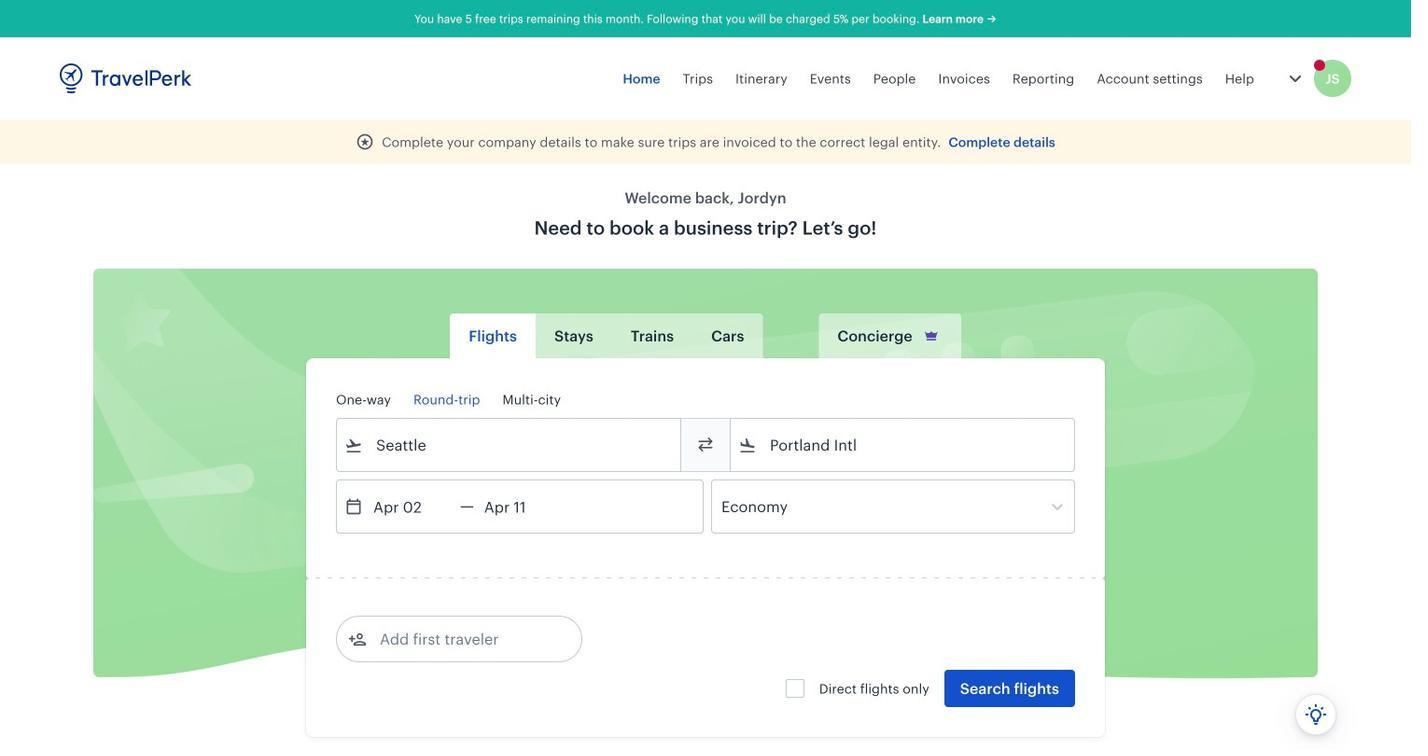 Task type: locate. For each thing, give the bounding box(es) containing it.
From search field
[[363, 430, 656, 460]]

Depart text field
[[363, 481, 460, 533]]

To search field
[[757, 430, 1050, 460]]



Task type: describe. For each thing, give the bounding box(es) containing it.
Add first traveler search field
[[367, 624, 561, 654]]

Return text field
[[474, 481, 571, 533]]



Task type: vqa. For each thing, say whether or not it's contained in the screenshot.
To search box
yes



